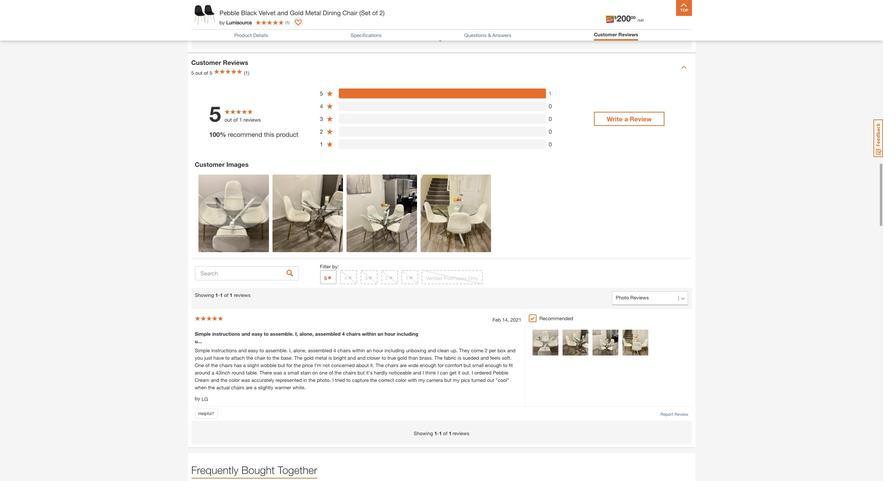 Task type: vqa. For each thing, say whether or not it's contained in the screenshot.
the soft.
yes



Task type: describe. For each thing, give the bounding box(es) containing it.
(1)
[[244, 70, 249, 76]]

0 vertical spatial are
[[400, 362, 407, 368]]

0 vertical spatial one
[[296, 0, 307, 8]]

not
[[323, 362, 330, 368]]

verified purchases only button
[[422, 270, 483, 284]]

warmer
[[275, 384, 291, 390]]

1 vertical spatial -
[[218, 292, 220, 298]]

the down it's
[[370, 377, 377, 383]]

sueded
[[463, 355, 479, 361]]

cream
[[195, 377, 209, 383]]

|
[[219, 13, 220, 19]]

recommended
[[540, 315, 573, 321]]

true
[[388, 355, 396, 361]]

star symbol image for 4
[[347, 275, 353, 280]]

feb 14, 2021
[[493, 317, 522, 323]]

on
[[312, 370, 318, 376]]

2 enough from the left
[[485, 362, 502, 368]]

round
[[232, 370, 245, 376]]

2 color from the left
[[396, 377, 407, 383]]

1 vertical spatial was
[[241, 377, 250, 383]]

concerned
[[331, 362, 355, 368]]

1 vertical spatial reviews
[[234, 292, 251, 298]]

0 horizontal spatial the
[[294, 355, 303, 361]]

report review button
[[661, 411, 689, 417]]

5 inside button
[[324, 275, 327, 281]]

1 vertical spatial customer reviews
[[191, 59, 248, 66]]

showing 1 - 1 of 1
[[423, 35, 461, 41]]

than
[[409, 355, 418, 361]]

1 vertical spatial including
[[385, 347, 405, 353]]

verified
[[426, 275, 442, 281]]

4 button
[[340, 270, 357, 284]]

questions
[[464, 32, 487, 38]]

unboxing
[[406, 347, 426, 353]]

100
[[209, 131, 220, 138]]

0 for 3
[[549, 115, 552, 122]]

0 horizontal spatial 2021
[[237, 13, 248, 19]]

0 vertical spatial was
[[273, 370, 282, 376]]

per
[[489, 347, 496, 353]]

up.
[[451, 347, 458, 353]]

2 vertical spatial reviews
[[453, 430, 469, 436]]

can
[[440, 370, 448, 376]]

soft.
[[502, 355, 512, 361]]

pebble black velvet and gold metal dining chair (set of 2)
[[220, 9, 385, 17]]

1 horizontal spatial small
[[472, 362, 484, 368]]

they
[[459, 347, 470, 353]]

represented
[[276, 377, 302, 383]]

0 vertical spatial including
[[397, 331, 418, 337]]

0 vertical spatial 3
[[320, 115, 323, 122]]

by for by lg
[[195, 395, 200, 401]]

2 for from the left
[[438, 362, 444, 368]]

pebble inside simple instructions and easy to assemble. i, alone, assembled 4 chairs within an hour including u... simple instructions and easy to assemble. i, alone, assembled 4 chairs within an hour including unboxing and clean up. they come 2 per box and you just have to attach the chair to the base. the gold metal is bright and and closer to true gold than brass. the fabric is sueded and feels soft. one of the chairs has a slight wobble but for the price i'm not concerned about it. the chairs are wide enough for comfort but small enough to fit around a 43inch round table. there was a small stain on one of the chairs but it's hardly noticeable and i think i can get it out. i ordered pebble cream and the color was accurately represented in the photo. i tried to capture the correct color with my camera but my pics turned out "cool" when the actual chairs are a slightly warmer white.
[[493, 370, 509, 376]]

have
[[213, 355, 224, 361]]

1 vertical spatial instructions
[[211, 347, 237, 353]]

write a review button
[[594, 112, 665, 126]]

2 inside button
[[385, 275, 388, 281]]

0 vertical spatial reviews
[[244, 117, 261, 123]]

9,
[[232, 13, 236, 19]]

1 vertical spatial 2021
[[511, 317, 522, 323]]

review inside button
[[630, 115, 652, 123]]

1 horizontal spatial out
[[225, 117, 232, 123]]

1 inside 1 button
[[406, 275, 409, 281]]

00
[[631, 15, 636, 20]]

fabric
[[444, 355, 457, 361]]

velvet
[[259, 9, 276, 17]]

think
[[425, 370, 436, 376]]

1 horizontal spatial reviews
[[619, 31, 638, 37]]

the right in
[[309, 377, 316, 383]]

q: would i be able to purchase just one chair? instead of the pair?
[[195, 0, 383, 8]]

helpful? button
[[195, 408, 218, 419]]

star symbol image for 2
[[388, 275, 394, 280]]

it
[[458, 370, 461, 376]]

star symbol image
[[409, 275, 414, 280]]

helpful?
[[198, 411, 214, 416]]

photo.
[[317, 377, 331, 383]]

200
[[617, 13, 631, 23]]

ordered
[[475, 370, 492, 376]]

bianca
[[202, 13, 217, 19]]

star icon image for 4
[[326, 103, 333, 110]]

(set
[[359, 9, 371, 17]]

0 vertical spatial just
[[284, 0, 295, 8]]

the left price
[[294, 362, 301, 368]]

0 vertical spatial alone,
[[300, 331, 314, 337]]

2 vertical spatial customer
[[195, 160, 225, 168]]

4 inside button
[[345, 275, 347, 281]]

i left be
[[223, 0, 225, 8]]

lumisource
[[226, 19, 252, 25]]

black
[[241, 9, 257, 17]]

i left "tried"
[[333, 377, 334, 383]]

out.
[[462, 370, 471, 376]]

the down have
[[211, 362, 218, 368]]

2 button
[[381, 270, 398, 284]]

0 vertical spatial within
[[362, 331, 376, 337]]

i left think
[[423, 370, 424, 376]]

frequently
[[191, 464, 239, 476]]

lg button
[[202, 395, 208, 403]]

display image
[[295, 19, 302, 26]]

0 vertical spatial assembled
[[315, 331, 341, 337]]

5 out of 5
[[191, 70, 212, 76]]

(
[[286, 20, 287, 25]]

2 simple from the top
[[195, 347, 210, 353]]

1 vertical spatial easy
[[248, 347, 258, 353]]

camera
[[427, 377, 443, 383]]

be
[[226, 0, 234, 8]]

0 horizontal spatial small
[[288, 370, 299, 376]]

/set
[[638, 18, 644, 22]]

bright
[[333, 355, 346, 361]]

1 vertical spatial reviews
[[223, 59, 248, 66]]

review inside button
[[675, 411, 689, 417]]

images
[[226, 160, 249, 168]]

simple instructions and easy to assemble. i, alone, assembled 4 chairs within an hour including u... simple instructions and easy to assemble. i, alone, assembled 4 chairs within an hour including unboxing and clean up. they come 2 per box and you just have to attach the chair to the base. the gold metal is bright and and closer to true gold than brass. the fabric is sueded and feels soft. one of the chairs has a slight wobble but for the price i'm not concerned about it. the chairs are wide enough for comfort but small enough to fit around a 43inch round table. there was a small stain on one of the chairs but it's hardly noticeable and i think i can get it out. i ordered pebble cream and the color was accurately represented in the photo. i tried to capture the correct color with my camera but my pics turned out "cool" when the actual chairs are a slightly warmer white.
[[195, 331, 516, 390]]

%
[[220, 131, 226, 138]]

come
[[471, 347, 484, 353]]

1 vertical spatial alone,
[[293, 347, 307, 353]]

2 vertical spatial showing
[[414, 430, 433, 436]]

0 vertical spatial showing 1 - 1 of 1 reviews
[[195, 292, 251, 298]]

actual
[[216, 384, 230, 390]]

stain
[[301, 370, 311, 376]]

( 1 )
[[286, 20, 290, 25]]

1 enough from the left
[[420, 362, 437, 368]]

0 vertical spatial 2
[[320, 128, 323, 135]]

&
[[488, 32, 491, 38]]

wide
[[408, 362, 419, 368]]

0 horizontal spatial are
[[246, 384, 253, 390]]

bianca button
[[202, 13, 217, 20]]

1 simple from the top
[[195, 331, 211, 337]]

0 vertical spatial showing
[[423, 35, 442, 41]]

details
[[253, 32, 268, 38]]

there
[[260, 370, 272, 376]]

1 gold from the left
[[304, 355, 314, 361]]

2 inside simple instructions and easy to assemble. i, alone, assembled 4 chairs within an hour including u... simple instructions and easy to assemble. i, alone, assembled 4 chairs within an hour including unboxing and clean up. they come 2 per box and you just have to attach the chair to the base. the gold metal is bright and and closer to true gold than brass. the fabric is sueded and feels soft. one of the chairs has a slight wobble but for the price i'm not concerned about it. the chairs are wide enough for comfort but small enough to fit around a 43inch round table. there was a small stain on one of the chairs but it's hardly noticeable and i think i can get it out. i ordered pebble cream and the color was accurately represented in the photo. i tried to capture the correct color with my camera but my pics turned out "cool" when the actual chairs are a slightly warmer white.
[[485, 347, 488, 353]]

only
[[468, 275, 478, 281]]

1 vertical spatial within
[[352, 347, 365, 353]]

price
[[302, 362, 313, 368]]

i left can
[[438, 370, 439, 376]]

$ 200 00
[[615, 13, 636, 23]]

customer images
[[195, 160, 249, 168]]

clean
[[438, 347, 449, 353]]

1 vertical spatial customer
[[191, 59, 221, 66]]

1 vertical spatial showing
[[195, 292, 214, 298]]

one inside simple instructions and easy to assemble. i, alone, assembled 4 chairs within an hour including u... simple instructions and easy to assemble. i, alone, assembled 4 chairs within an hour including unboxing and clean up. they come 2 per box and you just have to attach the chair to the base. the gold metal is bright and and closer to true gold than brass. the fabric is sueded and feels soft. one of the chairs has a slight wobble but for the price i'm not concerned about it. the chairs are wide enough for comfort but small enough to fit around a 43inch round table. there was a small stain on one of the chairs but it's hardly noticeable and i think i can get it out. i ordered pebble cream and the color was accurately represented in the photo. i tried to capture the correct color with my camera but my pics turned out "cool" when the actual chairs are a slightly warmer white.
[[319, 370, 328, 376]]

0 vertical spatial i,
[[295, 331, 298, 337]]

5 button
[[320, 270, 337, 284]]



Task type: locate. For each thing, give the bounding box(es) containing it.
1 horizontal spatial 2021
[[511, 317, 522, 323]]

by left bianca
[[195, 13, 200, 19]]

assembled
[[315, 331, 341, 337], [308, 347, 332, 353]]

1 vertical spatial 2
[[385, 275, 388, 281]]

lg
[[202, 396, 208, 402]]

star symbol image inside the 3 button
[[368, 275, 373, 280]]

1 vertical spatial i,
[[289, 347, 292, 353]]

0 vertical spatial feb
[[222, 13, 230, 19]]

-
[[446, 35, 448, 41], [218, 292, 220, 298], [437, 430, 439, 436]]

star symbol image left 1 button
[[388, 275, 394, 280]]

star symbol image left 2 button
[[368, 275, 373, 280]]

0 horizontal spatial gold
[[304, 355, 314, 361]]

feedback link image
[[874, 119, 883, 157]]

fit
[[509, 362, 513, 368]]

Search text field
[[195, 266, 299, 280]]

by:
[[332, 263, 339, 269]]

1 horizontal spatial hour
[[385, 331, 396, 337]]

1 horizontal spatial gold
[[397, 355, 407, 361]]

1 vertical spatial feb
[[493, 317, 501, 323]]

including up unboxing
[[397, 331, 418, 337]]

star icon image for 5
[[326, 90, 333, 97]]

i'm
[[315, 362, 321, 368]]

within up the about
[[352, 347, 365, 353]]

1 for from the left
[[287, 362, 293, 368]]

1 is from the left
[[329, 355, 332, 361]]

small up represented
[[288, 370, 299, 376]]

gold
[[290, 9, 304, 17]]

the
[[358, 0, 367, 8], [246, 355, 253, 361], [273, 355, 280, 361], [211, 362, 218, 368], [294, 362, 301, 368], [335, 370, 342, 376], [221, 377, 228, 383], [309, 377, 316, 383], [370, 377, 377, 383], [208, 384, 215, 390]]

0 for 2
[[549, 128, 552, 135]]

1 vertical spatial assemble.
[[265, 347, 288, 353]]

gold right "true"
[[397, 355, 407, 361]]

color down round
[[229, 377, 240, 383]]

including up "true"
[[385, 347, 405, 353]]

1 vertical spatial small
[[288, 370, 299, 376]]

14,
[[502, 317, 509, 323]]

a up represented
[[284, 370, 286, 376]]

0 for 4
[[549, 103, 552, 109]]

reviews
[[244, 117, 261, 123], [234, 292, 251, 298], [453, 430, 469, 436]]

0 vertical spatial customer
[[594, 31, 617, 37]]

brass.
[[420, 355, 433, 361]]

frequently bought together
[[191, 464, 317, 476]]

just up the gold
[[284, 0, 295, 8]]

are up noticeable
[[400, 362, 407, 368]]

0 horizontal spatial hour
[[373, 347, 383, 353]]

one up pebble black velvet and gold metal dining chair (set of 2)
[[296, 0, 307, 8]]

1 horizontal spatial my
[[453, 377, 460, 383]]

)
[[289, 20, 290, 25]]

the up slight
[[246, 355, 253, 361]]

customer reviews up '5 out of 5'
[[191, 59, 248, 66]]

0 vertical spatial pebble
[[220, 9, 239, 17]]

star symbol image
[[327, 275, 333, 280], [347, 275, 353, 280], [368, 275, 373, 280], [388, 275, 394, 280]]

1 horizontal spatial showing 1 - 1 of 1 reviews
[[414, 430, 469, 436]]

answers
[[493, 32, 512, 38]]

pebble down be
[[220, 9, 239, 17]]

1 horizontal spatial 2
[[385, 275, 388, 281]]

tried
[[335, 377, 345, 383]]

100 % recommend this product
[[209, 131, 299, 138]]

verified purchases only
[[426, 275, 478, 281]]

feels
[[490, 355, 501, 361]]

2 star symbol image from the left
[[347, 275, 353, 280]]

2 horizontal spatial -
[[446, 35, 448, 41]]

0 horizontal spatial my
[[419, 377, 425, 383]]

is
[[329, 355, 332, 361], [458, 355, 462, 361]]

write a review
[[607, 115, 652, 123]]

an
[[378, 331, 383, 337], [367, 347, 372, 353]]

q:
[[195, 0, 202, 8]]

was
[[273, 370, 282, 376], [241, 377, 250, 383]]

1 color from the left
[[229, 377, 240, 383]]

reviews up (1)
[[223, 59, 248, 66]]

1 0 from the top
[[549, 103, 552, 109]]

a right 'write'
[[625, 115, 628, 123]]

feb left 14,
[[493, 317, 501, 323]]

star symbol image down filter by:
[[327, 275, 333, 280]]

2 star icon image from the top
[[326, 103, 333, 110]]

the up hardly
[[376, 362, 384, 368]]

0 horizontal spatial one
[[296, 0, 307, 8]]

by left lg button
[[195, 395, 200, 401]]

for down base.
[[287, 362, 293, 368]]

1 vertical spatial an
[[367, 347, 372, 353]]

1 vertical spatial out
[[225, 117, 232, 123]]

0
[[549, 103, 552, 109], [549, 115, 552, 122], [549, 128, 552, 135], [549, 141, 552, 147]]

just right you
[[204, 355, 212, 361]]

you
[[195, 355, 203, 361]]

2021 right 14,
[[511, 317, 522, 323]]

this
[[264, 131, 274, 138]]

star icon image for 2
[[326, 128, 333, 135]]

slightly
[[258, 384, 273, 390]]

1 horizontal spatial the
[[376, 362, 384, 368]]

1 vertical spatial 3
[[365, 275, 368, 281]]

0 horizontal spatial color
[[229, 377, 240, 383]]

questions & answers
[[464, 32, 512, 38]]

color down noticeable
[[396, 377, 407, 383]]

1 vertical spatial pebble
[[493, 370, 509, 376]]

review right report
[[675, 411, 689, 417]]

4 0 from the top
[[549, 141, 552, 147]]

the up wobble
[[273, 355, 280, 361]]

was down wobble
[[273, 370, 282, 376]]

easy
[[252, 331, 263, 337], [248, 347, 258, 353]]

0 horizontal spatial pebble
[[220, 9, 239, 17]]

star symbol image left the 3 button
[[347, 275, 353, 280]]

enough down brass.
[[420, 362, 437, 368]]

including
[[397, 331, 418, 337], [385, 347, 405, 353]]

1 horizontal spatial one
[[319, 370, 328, 376]]

1 horizontal spatial feb
[[493, 317, 501, 323]]

a
[[625, 115, 628, 123], [243, 362, 246, 368], [212, 370, 214, 376], [284, 370, 286, 376], [254, 384, 257, 390]]

hour
[[385, 331, 396, 337], [373, 347, 383, 353]]

product image image
[[193, 4, 216, 26]]

specifications button
[[351, 32, 382, 38], [351, 32, 382, 38]]

showing 1 - 1 of 1 reviews
[[195, 292, 251, 298], [414, 430, 469, 436]]

2
[[320, 128, 323, 135], [385, 275, 388, 281], [485, 347, 488, 353]]

1 star symbol image from the left
[[327, 275, 333, 280]]

4 star icon image from the top
[[326, 128, 333, 135]]

is down they on the bottom of the page
[[458, 355, 462, 361]]

purchase
[[256, 0, 283, 8]]

by for by bianca | feb 9, 2021
[[195, 13, 200, 19]]

a left slightly
[[254, 384, 257, 390]]

correct
[[379, 377, 394, 383]]

0 horizontal spatial out
[[195, 70, 203, 76]]

4 star symbol image from the left
[[388, 275, 394, 280]]

0 vertical spatial -
[[446, 35, 448, 41]]

0 horizontal spatial -
[[218, 292, 220, 298]]

customer reviews down $
[[594, 31, 638, 37]]

by for by lumisource
[[220, 19, 225, 25]]

by bianca | feb 9, 2021
[[195, 13, 248, 19]]

0 vertical spatial hour
[[385, 331, 396, 337]]

1 horizontal spatial -
[[437, 430, 439, 436]]

0 vertical spatial 2021
[[237, 13, 248, 19]]

2 horizontal spatial out
[[487, 377, 494, 383]]

0 horizontal spatial enough
[[420, 362, 437, 368]]

1 star icon image from the top
[[326, 90, 333, 97]]

0 horizontal spatial for
[[287, 362, 293, 368]]

3 star symbol image from the left
[[368, 275, 373, 280]]

recommend
[[228, 131, 262, 138]]

the up actual
[[221, 377, 228, 383]]

1 horizontal spatial an
[[378, 331, 383, 337]]

feb
[[222, 13, 230, 19], [493, 317, 501, 323]]

comfort
[[445, 362, 462, 368]]

star symbol image inside 5 button
[[327, 275, 333, 280]]

1 vertical spatial just
[[204, 355, 212, 361]]

43inch
[[216, 370, 230, 376]]

one
[[296, 0, 307, 8], [319, 370, 328, 376]]

my down the it
[[453, 377, 460, 383]]

customer left images
[[195, 160, 225, 168]]

write
[[607, 115, 623, 123]]

1 horizontal spatial just
[[284, 0, 295, 8]]

of
[[351, 0, 356, 8], [372, 9, 378, 17], [452, 35, 456, 41], [204, 70, 208, 76], [233, 117, 238, 123], [224, 292, 229, 298], [205, 362, 210, 368], [329, 370, 333, 376], [443, 430, 448, 436]]

1 horizontal spatial was
[[273, 370, 282, 376]]

5 star icon image from the top
[[326, 141, 333, 148]]

by
[[195, 13, 200, 19], [220, 19, 225, 25], [195, 395, 200, 401]]

a inside button
[[625, 115, 628, 123]]

out inside simple instructions and easy to assemble. i, alone, assembled 4 chairs within an hour including u... simple instructions and easy to assemble. i, alone, assembled 4 chairs within an hour including unboxing and clean up. they come 2 per box and you just have to attach the chair to the base. the gold metal is bright and and closer to true gold than brass. the fabric is sueded and feels soft. one of the chairs has a slight wobble but for the price i'm not concerned about it. the chairs are wide enough for comfort but small enough to fit around a 43inch round table. there was a small stain on one of the chairs but it's hardly noticeable and i think i can get it out. i ordered pebble cream and the color was accurately represented in the photo. i tried to capture the correct color with my camera but my pics turned out "cool" when the actual chairs are a slightly warmer white.
[[487, 377, 494, 383]]

2 my from the left
[[453, 377, 460, 383]]

metal
[[305, 9, 321, 17]]

bought
[[241, 464, 275, 476]]

caret image
[[681, 64, 687, 70]]

filter by:
[[320, 263, 339, 269]]

but up capture
[[358, 370, 365, 376]]

capture
[[352, 377, 369, 383]]

in
[[303, 377, 307, 383]]

0 vertical spatial easy
[[252, 331, 263, 337]]

gold up price
[[304, 355, 314, 361]]

accurately
[[252, 377, 274, 383]]

star symbol image for 5
[[327, 275, 333, 280]]

3 star icon image from the top
[[326, 115, 333, 122]]

2 is from the left
[[458, 355, 462, 361]]

feb right |
[[222, 13, 230, 19]]

was down table.
[[241, 377, 250, 383]]

1 horizontal spatial i,
[[295, 331, 298, 337]]

report
[[661, 411, 674, 417]]

small up ordered
[[472, 362, 484, 368]]

1 horizontal spatial pebble
[[493, 370, 509, 376]]

3 button
[[361, 270, 378, 284]]

i,
[[295, 331, 298, 337], [289, 347, 292, 353]]

star symbol image for 3
[[368, 275, 373, 280]]

report review
[[661, 411, 689, 417]]

about
[[356, 362, 369, 368]]

are down table.
[[246, 384, 253, 390]]

2021 right 9,
[[237, 13, 248, 19]]

out
[[195, 70, 203, 76], [225, 117, 232, 123], [487, 377, 494, 383]]

0 horizontal spatial 3
[[320, 115, 323, 122]]

1 vertical spatial one
[[319, 370, 328, 376]]

for up can
[[438, 362, 444, 368]]

1 horizontal spatial are
[[400, 362, 407, 368]]

0 vertical spatial an
[[378, 331, 383, 337]]

but down base.
[[278, 362, 285, 368]]

2 left per
[[485, 347, 488, 353]]

are
[[400, 362, 407, 368], [246, 384, 253, 390]]

pebble up "cool"
[[493, 370, 509, 376]]

simple up the u...
[[195, 331, 211, 337]]

product
[[276, 131, 299, 138]]

star symbol image inside 4 button
[[347, 275, 353, 280]]

2 right the 3 button
[[385, 275, 388, 281]]

base.
[[281, 355, 293, 361]]

would
[[203, 0, 221, 8]]

customer down $
[[594, 31, 617, 37]]

0 horizontal spatial customer reviews
[[191, 59, 248, 66]]

hour up "true"
[[385, 331, 396, 337]]

3 inside button
[[365, 275, 368, 281]]

by left 9,
[[220, 19, 225, 25]]

0 horizontal spatial review
[[630, 115, 652, 123]]

one up photo.
[[319, 370, 328, 376]]

review right 'write'
[[630, 115, 652, 123]]

specifications
[[351, 32, 382, 38]]

product details
[[234, 32, 268, 38]]

2 vertical spatial out
[[487, 377, 494, 383]]

0 horizontal spatial showing 1 - 1 of 1 reviews
[[195, 292, 251, 298]]

out of 1 reviews
[[225, 117, 261, 123]]

1 vertical spatial review
[[675, 411, 689, 417]]

it's
[[366, 370, 373, 376]]

together
[[278, 464, 317, 476]]

my
[[419, 377, 425, 383], [453, 377, 460, 383]]

turned
[[472, 377, 486, 383]]

3 0 from the top
[[549, 128, 552, 135]]

1 vertical spatial simple
[[195, 347, 210, 353]]

1 horizontal spatial for
[[438, 362, 444, 368]]

table.
[[246, 370, 258, 376]]

hour up closer
[[373, 347, 383, 353]]

i right out.
[[472, 370, 473, 376]]

the right when
[[208, 384, 215, 390]]

but down can
[[444, 377, 452, 383]]

0 for 1
[[549, 141, 552, 147]]

enough down feels
[[485, 362, 502, 368]]

star icon image for 3
[[326, 115, 333, 122]]

chair
[[343, 9, 358, 17]]

0 vertical spatial review
[[630, 115, 652, 123]]

1 horizontal spatial review
[[675, 411, 689, 417]]

the down clean
[[435, 355, 443, 361]]

star symbol image inside 2 button
[[388, 275, 394, 280]]

0 vertical spatial assemble.
[[270, 331, 294, 337]]

2 gold from the left
[[397, 355, 407, 361]]

2 vertical spatial -
[[437, 430, 439, 436]]

2 horizontal spatial the
[[435, 355, 443, 361]]

star icon image for 1
[[326, 141, 333, 148]]

reviews down the $ 200 00
[[619, 31, 638, 37]]

by lumisource
[[220, 19, 252, 25]]

within up closer
[[362, 331, 376, 337]]

but up out.
[[464, 362, 471, 368]]

customer up '5 out of 5'
[[191, 59, 221, 66]]

0 horizontal spatial was
[[241, 377, 250, 383]]

the up '(set'
[[358, 0, 367, 8]]

box
[[498, 347, 506, 353]]

1 vertical spatial showing 1 - 1 of 1 reviews
[[414, 430, 469, 436]]

1 vertical spatial are
[[246, 384, 253, 390]]

the
[[294, 355, 303, 361], [435, 355, 443, 361], [376, 362, 384, 368]]

hardly
[[374, 370, 388, 376]]

1 my from the left
[[419, 377, 425, 383]]

1 horizontal spatial is
[[458, 355, 462, 361]]

1 horizontal spatial 3
[[365, 275, 368, 281]]

simple up you
[[195, 347, 210, 353]]

the right base.
[[294, 355, 303, 361]]

1 horizontal spatial color
[[396, 377, 407, 383]]

0 vertical spatial small
[[472, 362, 484, 368]]

is up not
[[329, 355, 332, 361]]

by inside by lg
[[195, 395, 200, 401]]

1 button
[[402, 270, 418, 284]]

product details button
[[234, 32, 268, 38], [234, 32, 268, 38]]

0 horizontal spatial feb
[[222, 13, 230, 19]]

my right with
[[419, 377, 425, 383]]

2 right product
[[320, 128, 323, 135]]

0 horizontal spatial 2
[[320, 128, 323, 135]]

just inside simple instructions and easy to assemble. i, alone, assembled 4 chairs within an hour including u... simple instructions and easy to assemble. i, alone, assembled 4 chairs within an hour including unboxing and clean up. they come 2 per box and you just have to attach the chair to the base. the gold metal is bright and and closer to true gold than brass. the fabric is sueded and feels soft. one of the chairs has a slight wobble but for the price i'm not concerned about it. the chairs are wide enough for comfort but small enough to fit around a 43inch round table. there was a small stain on one of the chairs but it's hardly noticeable and i think i can get it out. i ordered pebble cream and the color was accurately represented in the photo. i tried to capture the correct color with my camera but my pics turned out "cool" when the actual chairs are a slightly warmer white.
[[204, 355, 212, 361]]

0 vertical spatial instructions
[[212, 331, 240, 337]]

1 vertical spatial assembled
[[308, 347, 332, 353]]

around
[[195, 370, 210, 376]]

pics
[[461, 377, 470, 383]]

noticeable
[[389, 370, 412, 376]]

1 horizontal spatial customer reviews
[[594, 31, 638, 37]]

a left 43inch
[[212, 370, 214, 376]]

1 vertical spatial hour
[[373, 347, 383, 353]]

star icon image
[[326, 90, 333, 97], [326, 103, 333, 110], [326, 115, 333, 122], [326, 128, 333, 135], [326, 141, 333, 148]]

attach
[[231, 355, 245, 361]]

2 0 from the top
[[549, 115, 552, 122]]

a right the has at left bottom
[[243, 362, 246, 368]]

the up "tried"
[[335, 370, 342, 376]]



